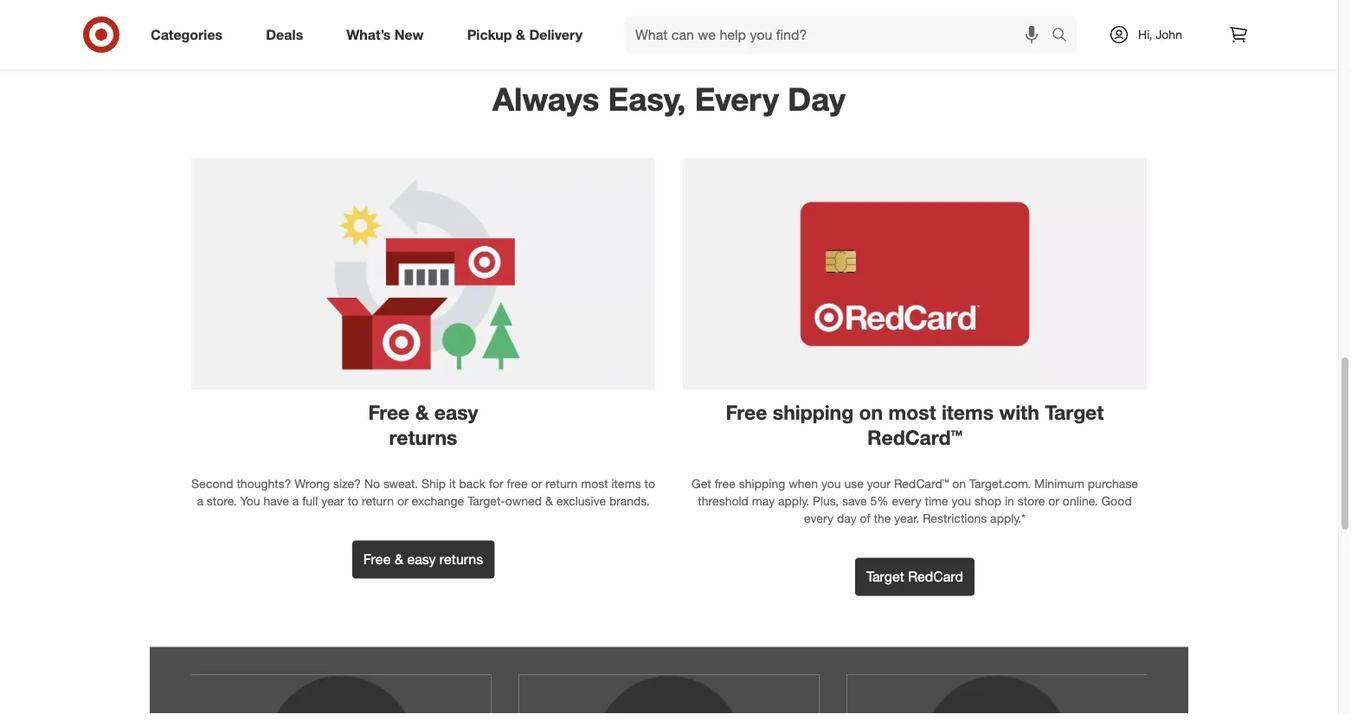 Task type: vqa. For each thing, say whether or not it's contained in the screenshot.
return
yes



Task type: locate. For each thing, give the bounding box(es) containing it.
1 vertical spatial most
[[581, 476, 608, 491]]

target right with
[[1045, 400, 1104, 424]]

save
[[842, 493, 867, 508]]

easy
[[434, 400, 478, 424], [407, 551, 436, 568]]

threshold
[[698, 493, 749, 508]]

or down sweat.
[[397, 493, 408, 508]]

easy down exchange
[[407, 551, 436, 568]]

2 horizontal spatial or
[[1049, 493, 1060, 508]]

a left full
[[292, 493, 299, 508]]

free
[[507, 476, 528, 491], [715, 476, 736, 491]]

most
[[889, 400, 936, 424], [581, 476, 608, 491]]

1 horizontal spatial target
[[1045, 400, 1104, 424]]

1 horizontal spatial you
[[952, 493, 971, 508]]

a down second
[[197, 493, 203, 508]]

time
[[925, 493, 948, 508]]

pickup & delivery
[[467, 26, 583, 43]]

1 horizontal spatial to
[[645, 476, 655, 491]]

back
[[459, 476, 486, 491]]

deals
[[266, 26, 303, 43]]

free & easy returns
[[368, 400, 478, 449], [363, 551, 483, 568]]

to up brands.
[[645, 476, 655, 491]]

shipping up may
[[739, 476, 785, 491]]

or up owned on the bottom left
[[531, 476, 542, 491]]

0 horizontal spatial return
[[362, 493, 394, 508]]

target-
[[468, 493, 505, 508]]

what's new
[[346, 26, 424, 43]]

free & easy returns up ship
[[368, 400, 478, 449]]

returns down exchange
[[440, 551, 483, 568]]

easy inside the free & easy returns
[[434, 400, 478, 424]]

free for free shipping on most items with target redcard™
[[726, 400, 767, 424]]

& right owned on the bottom left
[[545, 493, 553, 508]]

returns up ship
[[389, 425, 457, 449]]

1 horizontal spatial every
[[892, 493, 922, 508]]

0 horizontal spatial a
[[197, 493, 203, 508]]

1 vertical spatial shipping
[[739, 476, 785, 491]]

size?
[[333, 476, 361, 491]]

1 horizontal spatial most
[[889, 400, 936, 424]]

it
[[449, 476, 456, 491]]

on inside get free shipping when you use your redcard™ on target.com. minimum purchase threshold may apply. plus, save 5% every time you shop in store or online. good every day of the year. restrictions apply.*
[[952, 476, 966, 491]]

ship
[[421, 476, 446, 491]]

0 vertical spatial target
[[1045, 400, 1104, 424]]

on up the your
[[859, 400, 883, 424]]

1 vertical spatial redcard™
[[894, 476, 949, 491]]

0 horizontal spatial target
[[866, 568, 904, 585]]

0 vertical spatial items
[[942, 400, 994, 424]]

every down plus,
[[804, 510, 834, 526]]

on
[[859, 400, 883, 424], [952, 476, 966, 491]]

shop
[[975, 493, 1002, 508]]

1 horizontal spatial a
[[292, 493, 299, 508]]

1 horizontal spatial items
[[942, 400, 994, 424]]

return down no on the bottom
[[362, 493, 394, 508]]

every
[[892, 493, 922, 508], [804, 510, 834, 526]]

redcard™ up the your
[[867, 425, 963, 449]]

you
[[821, 476, 841, 491], [952, 493, 971, 508]]

free up threshold
[[715, 476, 736, 491]]

target
[[1045, 400, 1104, 424], [866, 568, 904, 585]]

free shipping on most items with target redcard™
[[726, 400, 1104, 449]]

items
[[942, 400, 994, 424], [612, 476, 641, 491]]

deals link
[[251, 16, 325, 54]]

thoughts?
[[237, 476, 291, 491]]

shipping
[[773, 400, 854, 424], [739, 476, 785, 491]]

free & easy returns image
[[191, 158, 655, 390]]

free & easy returns inside free & easy returns link
[[363, 551, 483, 568]]

year.
[[894, 510, 919, 526]]

to
[[645, 476, 655, 491], [348, 493, 358, 508]]

a
[[197, 493, 203, 508], [292, 493, 299, 508]]

1 free from the left
[[507, 476, 528, 491]]

purchase
[[1088, 476, 1138, 491]]

0 vertical spatial returns
[[389, 425, 457, 449]]

returns
[[389, 425, 457, 449], [440, 551, 483, 568]]

1 horizontal spatial or
[[531, 476, 542, 491]]

1 vertical spatial on
[[952, 476, 966, 491]]

on inside free shipping on most items with target redcard™
[[859, 400, 883, 424]]

shipping up when
[[773, 400, 854, 424]]

target left redcard
[[866, 568, 904, 585]]

items left with
[[942, 400, 994, 424]]

1 vertical spatial to
[[348, 493, 358, 508]]

easy up it
[[434, 400, 478, 424]]

redcard™ inside free shipping on most items with target redcard™
[[867, 425, 963, 449]]

0 vertical spatial on
[[859, 400, 883, 424]]

get
[[692, 476, 711, 491]]

john
[[1156, 27, 1182, 42]]

free inside free shipping on most items with target redcard™
[[726, 400, 767, 424]]

for
[[489, 476, 503, 491]]

most up the your
[[889, 400, 936, 424]]

or inside get free shipping when you use your redcard™ on target.com. minimum purchase threshold may apply. plus, save 5% every time you shop in store or online. good every day of the year. restrictions apply.*
[[1049, 493, 1060, 508]]

shipping inside free shipping on most items with target redcard™
[[773, 400, 854, 424]]

1 horizontal spatial free
[[715, 476, 736, 491]]

1 vertical spatial items
[[612, 476, 641, 491]]

you up plus,
[[821, 476, 841, 491]]

free up owned on the bottom left
[[507, 476, 528, 491]]

redcard™ inside get free shipping when you use your redcard™ on target.com. minimum purchase threshold may apply. plus, save 5% every time you shop in store or online. good every day of the year. restrictions apply.*
[[894, 476, 949, 491]]

free & easy returns down exchange
[[363, 551, 483, 568]]

return
[[546, 476, 578, 491], [362, 493, 394, 508]]

0 vertical spatial return
[[546, 476, 578, 491]]

1 vertical spatial you
[[952, 493, 971, 508]]

&
[[516, 26, 525, 43], [415, 400, 429, 424], [545, 493, 553, 508], [395, 551, 403, 568]]

target inside free shipping on most items with target redcard™
[[1045, 400, 1104, 424]]

items up brands.
[[612, 476, 641, 491]]

of
[[860, 510, 871, 526]]

1 vertical spatial every
[[804, 510, 834, 526]]

5%
[[870, 493, 889, 508]]

always easy, every day
[[492, 80, 846, 118]]

redcard™ up time
[[894, 476, 949, 491]]

0 vertical spatial redcard™
[[867, 425, 963, 449]]

0 vertical spatial easy
[[434, 400, 478, 424]]

0 horizontal spatial items
[[612, 476, 641, 491]]

minimum
[[1035, 476, 1085, 491]]

every up year.
[[892, 493, 922, 508]]

1 vertical spatial free & easy returns
[[363, 551, 483, 568]]

delivery
[[529, 26, 583, 43]]

free
[[368, 400, 410, 424], [726, 400, 767, 424], [363, 551, 391, 568]]

0 horizontal spatial free
[[507, 476, 528, 491]]

0 vertical spatial you
[[821, 476, 841, 491]]

to down size?
[[348, 493, 358, 508]]

most up exclusive
[[581, 476, 608, 491]]

0 horizontal spatial to
[[348, 493, 358, 508]]

1 a from the left
[[197, 493, 203, 508]]

target.com.
[[969, 476, 1031, 491]]

you up restrictions
[[952, 493, 971, 508]]

1 vertical spatial return
[[362, 493, 394, 508]]

return up exclusive
[[546, 476, 578, 491]]

on up restrictions
[[952, 476, 966, 491]]

0 horizontal spatial most
[[581, 476, 608, 491]]

0 vertical spatial shipping
[[773, 400, 854, 424]]

0 vertical spatial most
[[889, 400, 936, 424]]

use
[[844, 476, 864, 491]]

brands.
[[609, 493, 650, 508]]

1 horizontal spatial return
[[546, 476, 578, 491]]

0 horizontal spatial on
[[859, 400, 883, 424]]

1 horizontal spatial on
[[952, 476, 966, 491]]

or
[[531, 476, 542, 491], [397, 493, 408, 508], [1049, 493, 1060, 508]]

2 free from the left
[[715, 476, 736, 491]]

have
[[264, 493, 289, 508]]

when
[[789, 476, 818, 491]]

or down 'minimum'
[[1049, 493, 1060, 508]]

free inside second thoughts? wrong size? no sweat. ship it back for free or return most items to a store. you have a full year to return or exchange target-owned & exclusive brands.
[[507, 476, 528, 491]]

redcard™
[[867, 425, 963, 449], [894, 476, 949, 491]]

pickup
[[467, 26, 512, 43]]

you
[[240, 493, 260, 508]]



Task type: describe. For each thing, give the bounding box(es) containing it.
0 vertical spatial to
[[645, 476, 655, 491]]

redcard™ for you
[[894, 476, 949, 491]]

always
[[492, 80, 599, 118]]

plus,
[[813, 493, 839, 508]]

sweat.
[[383, 476, 418, 491]]

search button
[[1044, 16, 1086, 57]]

0 vertical spatial free & easy returns
[[368, 400, 478, 449]]

free 2-day shipping image
[[150, 0, 1189, 45]]

redcard
[[908, 568, 963, 585]]

every
[[695, 80, 779, 118]]

& inside second thoughts? wrong size? no sweat. ship it back for free or return most items to a store. you have a full year to return or exchange target-owned & exclusive brands.
[[545, 493, 553, 508]]

2 a from the left
[[292, 493, 299, 508]]

0 horizontal spatial every
[[804, 510, 834, 526]]

target redcard
[[866, 568, 963, 585]]

target redcard link
[[855, 558, 975, 596]]

& right pickup
[[516, 26, 525, 43]]

categories link
[[136, 16, 244, 54]]

hi,
[[1138, 27, 1152, 42]]

redcard™ for items
[[867, 425, 963, 449]]

full
[[302, 493, 318, 508]]

new
[[395, 26, 424, 43]]

items inside second thoughts? wrong size? no sweat. ship it back for free or return most items to a store. you have a full year to return or exchange target-owned & exclusive brands.
[[612, 476, 641, 491]]

what's
[[346, 26, 391, 43]]

free for free & easy returns
[[363, 551, 391, 568]]

day
[[837, 510, 857, 526]]

0 horizontal spatial or
[[397, 493, 408, 508]]

1 vertical spatial target
[[866, 568, 904, 585]]

the
[[874, 510, 891, 526]]

categories
[[151, 26, 223, 43]]

apply.
[[778, 493, 809, 508]]

may
[[752, 493, 775, 508]]

store.
[[207, 493, 237, 508]]

with
[[999, 400, 1039, 424]]

hi, john
[[1138, 27, 1182, 42]]

exchange
[[412, 493, 464, 508]]

wrong
[[295, 476, 330, 491]]

1 vertical spatial easy
[[407, 551, 436, 568]]

store
[[1018, 493, 1045, 508]]

good
[[1101, 493, 1132, 508]]

in
[[1005, 493, 1014, 508]]

second thoughts? wrong size? no sweat. ship it back for free or return most items to a store. you have a full year to return or exchange target-owned & exclusive brands.
[[191, 476, 655, 508]]

1 vertical spatial returns
[[440, 551, 483, 568]]

items inside free shipping on most items with target redcard™
[[942, 400, 994, 424]]

owned
[[505, 493, 542, 508]]

& down second thoughts? wrong size? no sweat. ship it back for free or return most items to a store. you have a full year to return or exchange target-owned & exclusive brands.
[[395, 551, 403, 568]]

target redcard image
[[683, 158, 1147, 390]]

free & easy returns link
[[352, 541, 494, 579]]

exclusive
[[556, 493, 606, 508]]

day
[[788, 80, 846, 118]]

year
[[321, 493, 344, 508]]

returns inside the free & easy returns
[[389, 425, 457, 449]]

restrictions
[[923, 510, 987, 526]]

online.
[[1063, 493, 1098, 508]]

0 vertical spatial every
[[892, 493, 922, 508]]

& up ship
[[415, 400, 429, 424]]

0 horizontal spatial you
[[821, 476, 841, 491]]

free inside get free shipping when you use your redcard™ on target.com. minimum purchase threshold may apply. plus, save 5% every time you shop in store or online. good every day of the year. restrictions apply.*
[[715, 476, 736, 491]]

most inside second thoughts? wrong size? no sweat. ship it back for free or return most items to a store. you have a full year to return or exchange target-owned & exclusive brands.
[[581, 476, 608, 491]]

What can we help you find? suggestions appear below search field
[[625, 16, 1056, 54]]

pickup & delivery link
[[452, 16, 604, 54]]

your
[[867, 476, 891, 491]]

search
[[1044, 28, 1086, 45]]

easy,
[[608, 80, 686, 118]]

second
[[191, 476, 233, 491]]

shipping inside get free shipping when you use your redcard™ on target.com. minimum purchase threshold may apply. plus, save 5% every time you shop in store or online. good every day of the year. restrictions apply.*
[[739, 476, 785, 491]]

most inside free shipping on most items with target redcard™
[[889, 400, 936, 424]]

no
[[364, 476, 380, 491]]

apply.*
[[990, 510, 1026, 526]]

get free shipping when you use your redcard™ on target.com. minimum purchase threshold may apply. plus, save 5% every time you shop in store or online. good every day of the year. restrictions apply.*
[[692, 476, 1138, 526]]

what's new link
[[332, 16, 445, 54]]



